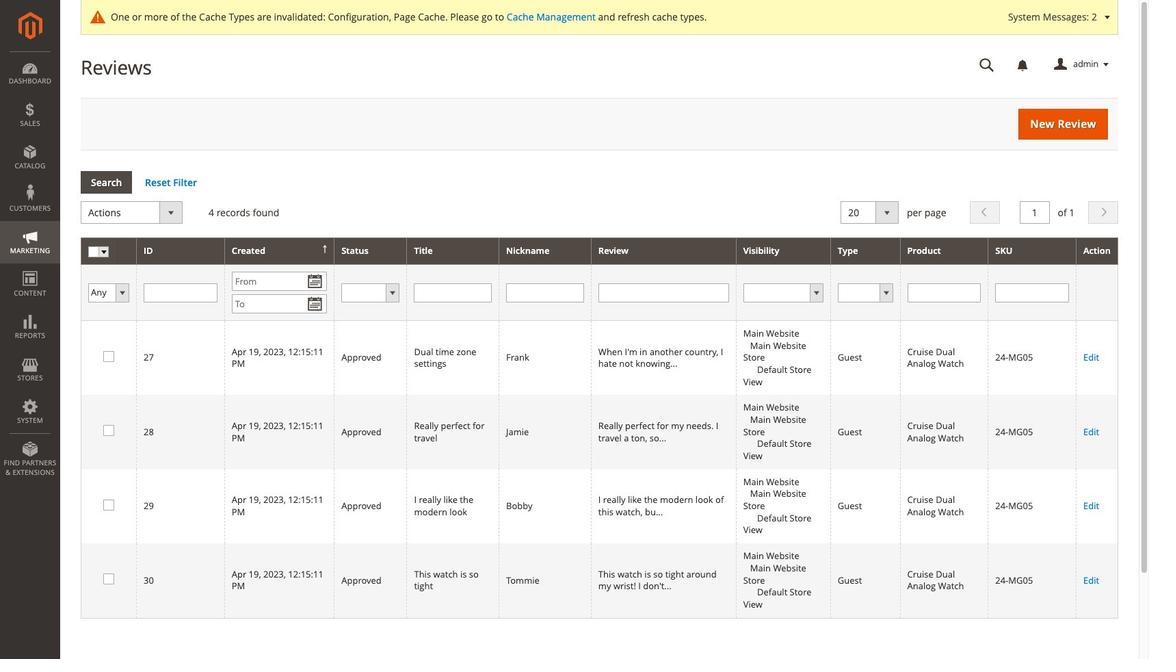 Task type: locate. For each thing, give the bounding box(es) containing it.
From text field
[[232, 272, 327, 291]]

menu bar
[[0, 51, 60, 484]]

None checkbox
[[103, 574, 112, 583]]

None text field
[[971, 53, 1005, 77], [144, 283, 217, 302], [507, 283, 584, 302], [996, 283, 1070, 302], [971, 53, 1005, 77], [144, 283, 217, 302], [507, 283, 584, 302], [996, 283, 1070, 302]]

None text field
[[1021, 202, 1051, 224], [414, 283, 492, 302], [599, 283, 729, 302], [908, 283, 982, 302], [1021, 202, 1051, 224], [414, 283, 492, 302], [599, 283, 729, 302], [908, 283, 982, 302]]

None checkbox
[[103, 351, 112, 360], [103, 425, 112, 434], [103, 499, 112, 508], [103, 351, 112, 360], [103, 425, 112, 434], [103, 499, 112, 508]]

To text field
[[232, 294, 327, 314]]

magento admin panel image
[[18, 12, 42, 40]]



Task type: vqa. For each thing, say whether or not it's contained in the screenshot.
From "text field"
yes



